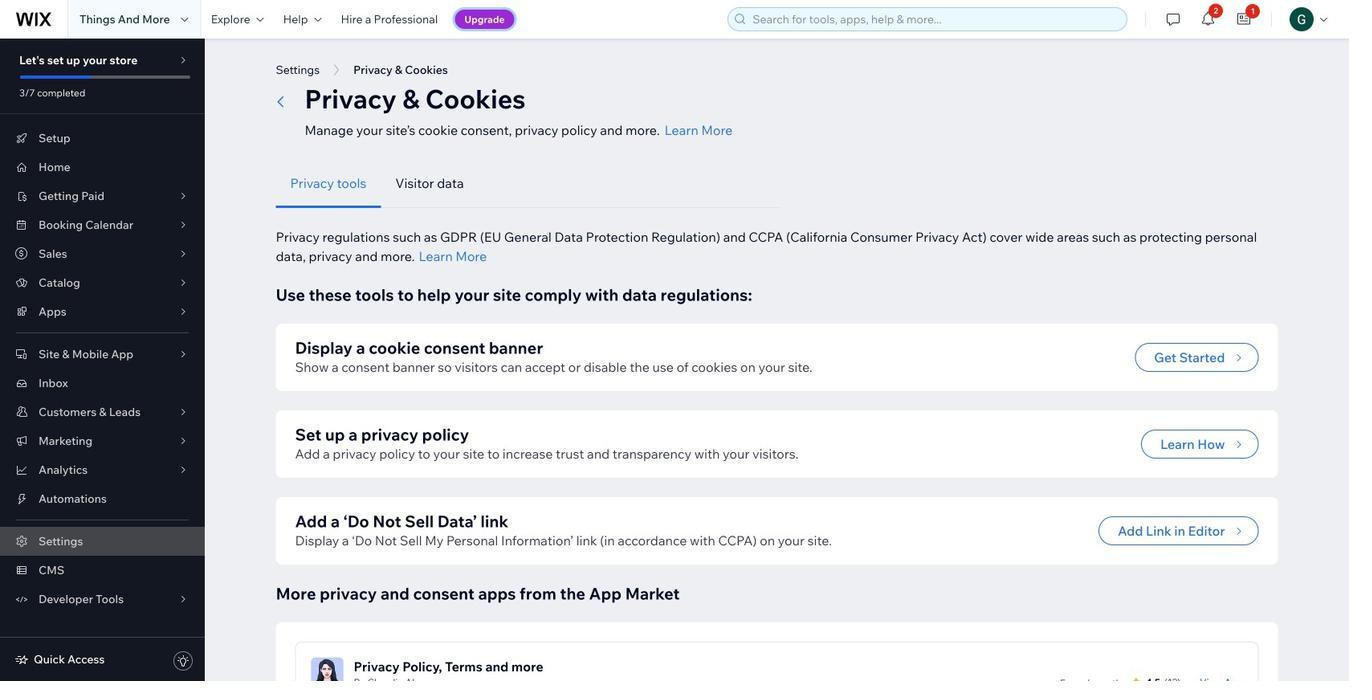 Task type: vqa. For each thing, say whether or not it's contained in the screenshot.
Search for tools, apps, help & more... FIELD
yes



Task type: describe. For each thing, give the bounding box(es) containing it.
Search for tools, apps, help & more... field
[[748, 8, 1122, 31]]

sidebar element
[[0, 39, 205, 681]]



Task type: locate. For each thing, give the bounding box(es) containing it.
tab list
[[276, 159, 780, 208]]

privacy policy, terms and more icon image
[[310, 657, 344, 681]]



